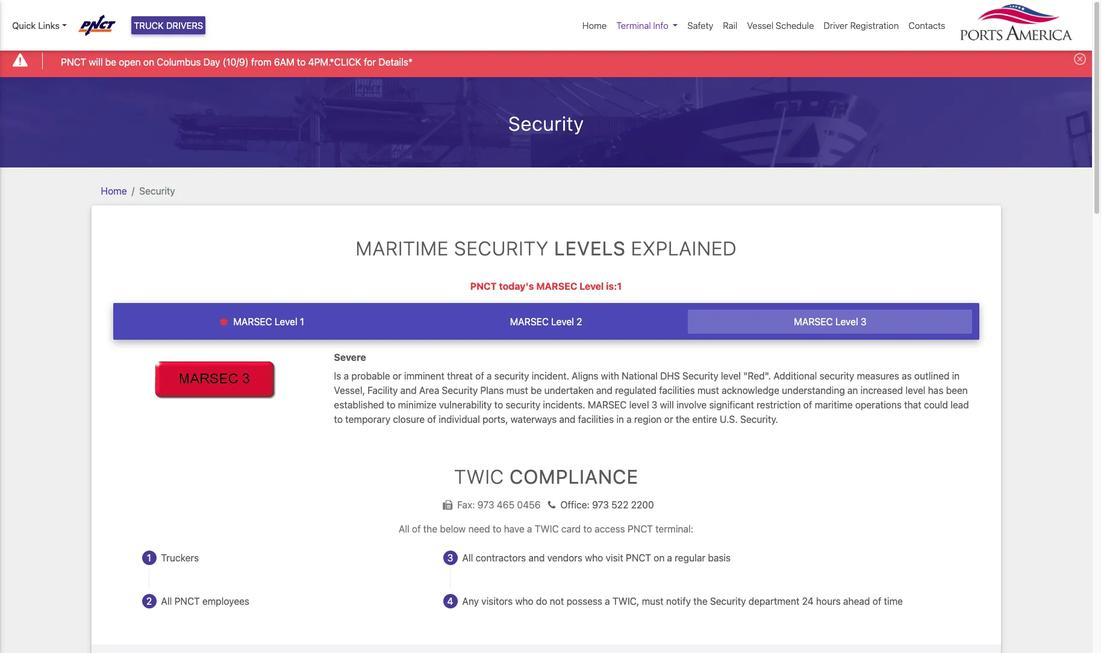 Task type: locate. For each thing, give the bounding box(es) containing it.
not
[[550, 596, 564, 607]]

pnct down 2200
[[628, 524, 653, 535]]

0 vertical spatial or
[[393, 370, 402, 381]]

level down regulated
[[630, 399, 649, 410]]

home link
[[578, 14, 612, 37], [101, 185, 127, 196]]

tab list
[[113, 303, 980, 340]]

0 vertical spatial 2
[[577, 317, 582, 327]]

in up been
[[953, 370, 960, 381]]

1 vertical spatial on
[[654, 553, 665, 563]]

be
[[105, 56, 116, 67], [531, 385, 542, 396]]

0 vertical spatial 3
[[861, 317, 867, 327]]

2 vertical spatial level
[[630, 399, 649, 410]]

a
[[344, 370, 349, 381], [487, 370, 492, 381], [627, 414, 632, 425], [527, 524, 532, 535], [667, 553, 673, 563], [605, 596, 610, 607]]

all down need
[[463, 553, 473, 563]]

to right '6am'
[[297, 56, 306, 67]]

0 horizontal spatial on
[[143, 56, 154, 67]]

0 vertical spatial level
[[721, 370, 741, 381]]

twic up fax: at the left bottom of page
[[454, 465, 504, 488]]

individual
[[439, 414, 480, 425]]

access
[[595, 524, 625, 535]]

the down involve
[[676, 414, 690, 425]]

plans
[[481, 385, 504, 396]]

to up the ports,
[[495, 399, 503, 410]]

on inside alert
[[143, 56, 154, 67]]

pnct will be open on columbus day (10/9) from 6am to 4pm.*click for details* alert
[[0, 44, 1093, 77]]

1 vertical spatial 3
[[652, 399, 658, 410]]

973 right fax: at the left bottom of page
[[478, 500, 495, 510]]

1 vertical spatial be
[[531, 385, 542, 396]]

2 horizontal spatial all
[[463, 553, 473, 563]]

2 horizontal spatial the
[[694, 596, 708, 607]]

involve
[[677, 399, 707, 410]]

marsec
[[537, 281, 578, 292], [233, 317, 272, 327], [510, 317, 549, 327], [794, 317, 833, 327], [588, 399, 627, 410]]

all left 'below'
[[399, 524, 410, 535]]

1 horizontal spatial 2
[[577, 317, 582, 327]]

who left the visit
[[585, 553, 604, 563]]

"red".
[[744, 370, 771, 381]]

all down truckers
[[161, 596, 172, 607]]

basis
[[708, 553, 731, 563]]

rail
[[723, 20, 738, 31]]

1 horizontal spatial be
[[531, 385, 542, 396]]

2 horizontal spatial must
[[698, 385, 720, 396]]

regulated
[[615, 385, 657, 396]]

or up facility
[[393, 370, 402, 381]]

national
[[622, 370, 658, 381]]

close image
[[1075, 53, 1087, 65]]

1 horizontal spatial must
[[642, 596, 664, 607]]

level for marsec level 2
[[552, 317, 574, 327]]

vessel
[[747, 20, 774, 31]]

fax:
[[458, 500, 475, 510]]

pnct inside alert
[[61, 56, 86, 67]]

with
[[601, 370, 620, 381]]

in left region
[[617, 414, 624, 425]]

of left time
[[873, 596, 882, 607]]

measures
[[857, 370, 900, 381]]

0 horizontal spatial all
[[161, 596, 172, 607]]

to left have at the left
[[493, 524, 502, 535]]

marsec for marsec level 2
[[510, 317, 549, 327]]

the left 'below'
[[424, 524, 438, 535]]

0 horizontal spatial in
[[617, 414, 624, 425]]

level
[[721, 370, 741, 381], [906, 385, 926, 396], [630, 399, 649, 410]]

1 vertical spatial will
[[660, 399, 674, 410]]

terminal:
[[656, 524, 694, 535]]

1 horizontal spatial home link
[[578, 14, 612, 37]]

waterways
[[511, 414, 557, 425]]

all for all of the below need to have a twic card to access pnct terminal:
[[399, 524, 410, 535]]

pnct left today's
[[470, 281, 497, 292]]

1 horizontal spatial all
[[399, 524, 410, 535]]

2 vertical spatial all
[[161, 596, 172, 607]]

0 vertical spatial home link
[[578, 14, 612, 37]]

522
[[612, 500, 629, 510]]

0 vertical spatial 1
[[300, 317, 304, 327]]

4
[[447, 596, 453, 607]]

that
[[905, 399, 922, 410]]

1 horizontal spatial will
[[660, 399, 674, 410]]

have
[[504, 524, 525, 535]]

2 horizontal spatial 3
[[861, 317, 867, 327]]

truck drivers
[[134, 20, 203, 31]]

1 horizontal spatial who
[[585, 553, 604, 563]]

3 up measures
[[861, 317, 867, 327]]

need
[[469, 524, 490, 535]]

0 horizontal spatial twic
[[454, 465, 504, 488]]

1 horizontal spatial 3
[[652, 399, 658, 410]]

notify
[[666, 596, 691, 607]]

for
[[364, 56, 376, 67]]

who left do
[[515, 596, 534, 607]]

to
[[297, 56, 306, 67], [387, 399, 396, 410], [495, 399, 503, 410], [334, 414, 343, 425], [493, 524, 502, 535], [584, 524, 592, 535]]

0 vertical spatial in
[[953, 370, 960, 381]]

0456
[[517, 500, 541, 510]]

1 horizontal spatial home
[[583, 20, 607, 31]]

twic left card
[[535, 524, 559, 535]]

open
[[119, 56, 141, 67]]

office: 973 522 2200
[[561, 500, 654, 510]]

1 horizontal spatial or
[[665, 414, 674, 425]]

security up an
[[820, 370, 855, 381]]

0 horizontal spatial or
[[393, 370, 402, 381]]

terminal info
[[617, 20, 669, 31]]

vulnerability
[[439, 399, 492, 410]]

department
[[749, 596, 800, 607]]

1 vertical spatial home link
[[101, 185, 127, 196]]

ahead
[[844, 596, 871, 607]]

be down incident.
[[531, 385, 542, 396]]

to right card
[[584, 524, 592, 535]]

0 horizontal spatial will
[[89, 56, 103, 67]]

1 horizontal spatial the
[[676, 414, 690, 425]]

a left region
[[627, 414, 632, 425]]

the
[[676, 414, 690, 425], [424, 524, 438, 535], [694, 596, 708, 607]]

safety
[[688, 20, 714, 31]]

3 up region
[[652, 399, 658, 410]]

quick
[[12, 20, 36, 31]]

on left the regular
[[654, 553, 665, 563]]

pnct down "quick links" link
[[61, 56, 86, 67]]

acknowledge
[[722, 385, 780, 396]]

0 vertical spatial all
[[399, 524, 410, 535]]

973 left 522
[[592, 500, 609, 510]]

level
[[580, 281, 604, 292], [275, 317, 298, 327], [552, 317, 574, 327], [836, 317, 859, 327]]

details*
[[379, 56, 413, 67]]

0 vertical spatial twic
[[454, 465, 504, 488]]

and down with
[[597, 385, 613, 396]]

marsec level 2 link
[[404, 310, 689, 334]]

or right region
[[665, 414, 674, 425]]

facilities
[[659, 385, 695, 396], [578, 414, 614, 425]]

0 vertical spatial on
[[143, 56, 154, 67]]

possess
[[567, 596, 603, 607]]

0 vertical spatial will
[[89, 56, 103, 67]]

twic compliance
[[454, 465, 638, 488]]

the right 'notify'
[[694, 596, 708, 607]]

maritime
[[815, 399, 853, 410]]

marsec inside is a probable or imminent threat of a security incident. aligns with national dhs security level "red". additional security measures as outlined in vessel, facility and area security plans must be undertaken and regulated facilities must acknowledge understanding an increased level has been established to minimize vulnerability to security incidents. marsec level 3 will involve significant restriction of maritime operations that could lead to temporary closure of individual ports, waterways and facilities in a region or the entire u.s. security.
[[588, 399, 627, 410]]

must right plans
[[507, 385, 528, 396]]

level up "that"
[[906, 385, 926, 396]]

office:
[[561, 500, 590, 510]]

0 horizontal spatial 1
[[147, 553, 151, 563]]

be left open
[[105, 56, 116, 67]]

0 horizontal spatial 3
[[448, 553, 453, 563]]

home inside "link"
[[583, 20, 607, 31]]

0 horizontal spatial 973
[[478, 500, 495, 510]]

0 vertical spatial be
[[105, 56, 116, 67]]

phone image
[[543, 500, 561, 510]]

restriction
[[757, 399, 801, 410]]

1 vertical spatial all
[[463, 553, 473, 563]]

1 vertical spatial who
[[515, 596, 534, 607]]

on right open
[[143, 56, 154, 67]]

additional
[[774, 370, 817, 381]]

1 horizontal spatial facilities
[[659, 385, 695, 396]]

all for all pnct employees
[[161, 596, 172, 607]]

465
[[497, 500, 515, 510]]

2 vertical spatial the
[[694, 596, 708, 607]]

incident.
[[532, 370, 570, 381]]

is a probable or imminent threat of a security incident. aligns with national dhs security level "red". additional security measures as outlined in vessel, facility and area security plans must be undertaken and regulated facilities must acknowledge understanding an increased level has been established to minimize vulnerability to security incidents. marsec level 3 will involve significant restriction of maritime operations that could lead to temporary closure of individual ports, waterways and facilities in a region or the entire u.s. security.
[[334, 370, 970, 425]]

a left twic,
[[605, 596, 610, 607]]

3 inside tab list
[[861, 317, 867, 327]]

or
[[393, 370, 402, 381], [665, 414, 674, 425]]

1 vertical spatial 1
[[147, 553, 151, 563]]

0 horizontal spatial be
[[105, 56, 116, 67]]

twic,
[[613, 596, 640, 607]]

must left 'notify'
[[642, 596, 664, 607]]

a right have at the left
[[527, 524, 532, 535]]

1 973 from the left
[[478, 500, 495, 510]]

level up acknowledge
[[721, 370, 741, 381]]

security up plans
[[495, 370, 529, 381]]

contacts
[[909, 20, 946, 31]]

any
[[463, 596, 479, 607]]

1 vertical spatial twic
[[535, 524, 559, 535]]

outlined
[[915, 370, 950, 381]]

truck drivers link
[[131, 16, 206, 35]]

1 vertical spatial home
[[101, 185, 127, 196]]

of left 'below'
[[412, 524, 421, 535]]

1 vertical spatial the
[[424, 524, 438, 535]]

1 horizontal spatial twic
[[535, 524, 559, 535]]

vessel,
[[334, 385, 365, 396]]

2 vertical spatial 3
[[448, 553, 453, 563]]

u.s.
[[720, 414, 738, 425]]

will left open
[[89, 56, 103, 67]]

1 inside tab list
[[300, 317, 304, 327]]

1 vertical spatial or
[[665, 414, 674, 425]]

will inside alert
[[89, 56, 103, 67]]

1 horizontal spatial 1
[[300, 317, 304, 327]]

973 for office:
[[592, 500, 609, 510]]

2
[[577, 317, 582, 327], [146, 596, 152, 607]]

security.
[[741, 414, 779, 425]]

0 horizontal spatial facilities
[[578, 414, 614, 425]]

must up involve
[[698, 385, 720, 396]]

all for all contractors and vendors who visit pnct on a regular basis
[[463, 553, 473, 563]]

minimize
[[398, 399, 437, 410]]

pnct left employees
[[175, 596, 200, 607]]

truckers
[[161, 553, 199, 563]]

facilities down incidents.
[[578, 414, 614, 425]]

0 horizontal spatial 2
[[146, 596, 152, 607]]

closure
[[393, 414, 425, 425]]

0 vertical spatial the
[[676, 414, 690, 425]]

0 horizontal spatial home link
[[101, 185, 127, 196]]

2 left all pnct employees on the bottom of the page
[[146, 596, 152, 607]]

0 vertical spatial who
[[585, 553, 604, 563]]

3 down 'below'
[[448, 553, 453, 563]]

home
[[583, 20, 607, 31], [101, 185, 127, 196]]

1
[[300, 317, 304, 327], [147, 553, 151, 563]]

a left the regular
[[667, 553, 673, 563]]

0 vertical spatial home
[[583, 20, 607, 31]]

understanding
[[782, 385, 845, 396]]

facility
[[368, 385, 398, 396]]

973
[[478, 500, 495, 510], [592, 500, 609, 510]]

2 973 from the left
[[592, 500, 609, 510]]

as
[[902, 370, 912, 381]]

1 horizontal spatial 973
[[592, 500, 609, 510]]

1 vertical spatial 2
[[146, 596, 152, 607]]

schedule
[[776, 20, 814, 31]]

0 horizontal spatial the
[[424, 524, 438, 535]]

2 horizontal spatial level
[[906, 385, 926, 396]]

will up region
[[660, 399, 674, 410]]

facilities down dhs
[[659, 385, 695, 396]]

a up plans
[[487, 370, 492, 381]]

2200
[[631, 500, 654, 510]]

2 down pnct today's marsec level is:1
[[577, 317, 582, 327]]

1 horizontal spatial in
[[953, 370, 960, 381]]



Task type: vqa. For each thing, say whether or not it's contained in the screenshot.
TALKING
no



Task type: describe. For each thing, give the bounding box(es) containing it.
0 vertical spatial facilities
[[659, 385, 695, 396]]

0 horizontal spatial who
[[515, 596, 534, 607]]

a right is
[[344, 370, 349, 381]]

undertaken
[[545, 385, 594, 396]]

2 inside tab list
[[577, 317, 582, 327]]

6am
[[274, 56, 295, 67]]

today's
[[499, 281, 534, 292]]

and down incidents.
[[560, 414, 576, 425]]

card
[[562, 524, 581, 535]]

pnct right the visit
[[626, 553, 651, 563]]

driver
[[824, 20, 848, 31]]

area
[[419, 385, 440, 396]]

to inside alert
[[297, 56, 306, 67]]

terminal
[[617, 20, 651, 31]]

significant
[[710, 399, 755, 410]]

increased
[[861, 385, 904, 396]]

1 vertical spatial level
[[906, 385, 926, 396]]

4pm.*click
[[308, 56, 362, 67]]

visit
[[606, 553, 624, 563]]

the inside is a probable or imminent threat of a security incident. aligns with national dhs security level "red". additional security measures as outlined in vessel, facility and area security plans must be undertaken and regulated facilities must acknowledge understanding an increased level has been established to minimize vulnerability to security incidents. marsec level 3 will involve significant restriction of maritime operations that could lead to temporary closure of individual ports, waterways and facilities in a region or the entire u.s. security.
[[676, 414, 690, 425]]

0 horizontal spatial home
[[101, 185, 127, 196]]

registration
[[851, 20, 899, 31]]

vessel schedule
[[747, 20, 814, 31]]

rail link
[[719, 14, 743, 37]]

maritime
[[356, 237, 449, 260]]

do
[[536, 596, 548, 607]]

safety link
[[683, 14, 719, 37]]

is
[[334, 370, 341, 381]]

could
[[924, 399, 949, 410]]

severe
[[334, 352, 366, 363]]

drivers
[[166, 20, 203, 31]]

security up waterways
[[506, 399, 541, 410]]

quick links
[[12, 20, 60, 31]]

be inside alert
[[105, 56, 116, 67]]

will inside is a probable or imminent threat of a security incident. aligns with national dhs security level "red". additional security measures as outlined in vessel, facility and area security plans must be undertaken and regulated facilities must acknowledge understanding an increased level has been established to minimize vulnerability to security incidents. marsec level 3 will involve significant restriction of maritime operations that could lead to temporary closure of individual ports, waterways and facilities in a region or the entire u.s. security.
[[660, 399, 674, 410]]

entire
[[693, 414, 718, 425]]

level for marsec level 1
[[275, 317, 298, 327]]

1 vertical spatial facilities
[[578, 414, 614, 425]]

temporary
[[345, 414, 391, 425]]

and up the minimize
[[401, 385, 417, 396]]

ports,
[[483, 414, 508, 425]]

marsec level 3 link
[[689, 310, 973, 334]]

visitors
[[482, 596, 513, 607]]

of down the minimize
[[428, 414, 436, 425]]

below
[[440, 524, 466, 535]]

pnct will be open on columbus day (10/9) from 6am to 4pm.*click for details*
[[61, 56, 413, 67]]

contractors
[[476, 553, 526, 563]]

region
[[635, 414, 662, 425]]

probable
[[352, 370, 390, 381]]

level for marsec level 3
[[836, 317, 859, 327]]

columbus
[[157, 56, 201, 67]]

(10/9)
[[223, 56, 249, 67]]

24
[[802, 596, 814, 607]]

vessel schedule link
[[743, 14, 819, 37]]

contacts link
[[904, 14, 951, 37]]

terminal info link
[[612, 14, 683, 37]]

from
[[251, 56, 272, 67]]

has
[[929, 385, 944, 396]]

1 horizontal spatial on
[[654, 553, 665, 563]]

time
[[884, 596, 903, 607]]

of up plans
[[476, 370, 484, 381]]

0 horizontal spatial must
[[507, 385, 528, 396]]

day
[[204, 56, 220, 67]]

3 inside is a probable or imminent threat of a security incident. aligns with national dhs security level "red". additional security measures as outlined in vessel, facility and area security plans must be undertaken and regulated facilities must acknowledge understanding an increased level has been established to minimize vulnerability to security incidents. marsec level 3 will involve significant restriction of maritime operations that could lead to temporary closure of individual ports, waterways and facilities in a region or the entire u.s. security.
[[652, 399, 658, 410]]

been
[[947, 385, 968, 396]]

1 horizontal spatial level
[[721, 370, 741, 381]]

1 vertical spatial in
[[617, 414, 624, 425]]

marsec for marsec level 3
[[794, 317, 833, 327]]

all of the below need to have a twic card to access pnct terminal:
[[399, 524, 694, 535]]

marsec level 2
[[510, 317, 582, 327]]

any visitors who do not possess a twic, must notify the security department 24 hours ahead of time
[[463, 596, 903, 607]]

973 for fax:
[[478, 500, 495, 510]]

marsec for marsec level 1
[[233, 317, 272, 327]]

be inside is a probable or imminent threat of a security incident. aligns with national dhs security level "red". additional security measures as outlined in vessel, facility and area security plans must be undertaken and regulated facilities must acknowledge understanding an increased level has been established to minimize vulnerability to security incidents. marsec level 3 will involve significant restriction of maritime operations that could lead to temporary closure of individual ports, waterways and facilities in a region or the entire u.s. security.
[[531, 385, 542, 396]]

lead
[[951, 399, 970, 410]]

hours
[[817, 596, 841, 607]]

dhs
[[661, 370, 680, 381]]

employees
[[202, 596, 250, 607]]

and left vendors
[[529, 553, 545, 563]]

to down established
[[334, 414, 343, 425]]

marsec level 1 link
[[120, 310, 404, 334]]

incidents.
[[543, 399, 586, 410]]

truck
[[134, 20, 164, 31]]

vendors
[[548, 553, 583, 563]]

of down understanding on the right of page
[[804, 399, 813, 410]]

links
[[38, 20, 60, 31]]

aligns
[[572, 370, 599, 381]]

tab list containing marsec level 1
[[113, 303, 980, 340]]

all contractors and vendors who visit pnct on a regular basis
[[463, 553, 731, 563]]

threat
[[447, 370, 473, 381]]

quick links link
[[12, 19, 67, 32]]

info
[[654, 20, 669, 31]]

regular
[[675, 553, 706, 563]]

to down facility
[[387, 399, 396, 410]]

is:1
[[606, 281, 622, 292]]

0 horizontal spatial level
[[630, 399, 649, 410]]

an
[[848, 385, 858, 396]]



